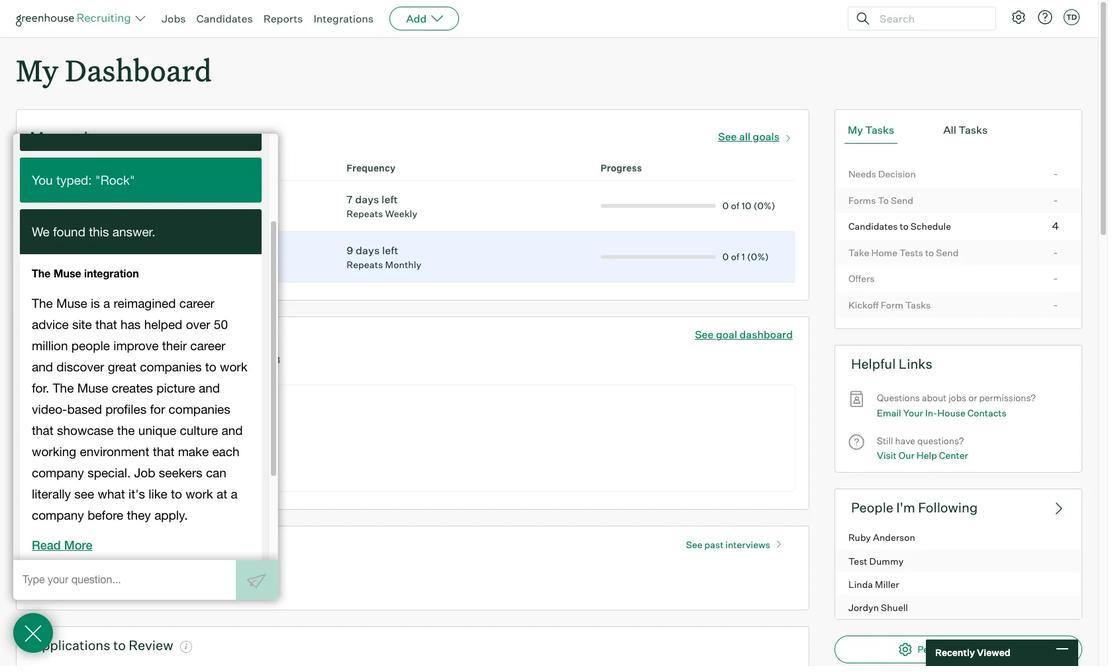 Task type: describe. For each thing, give the bounding box(es) containing it.
0 horizontal spatial 1
[[56, 250, 61, 264]]

contacts
[[967, 407, 1007, 418]]

decision
[[878, 168, 916, 180]]

still have questions? visit our help center
[[877, 435, 968, 461]]

candidates link
[[196, 12, 253, 25]]

my tasks button
[[844, 117, 898, 144]]

of for 9 days left
[[731, 251, 739, 262]]

integrations
[[314, 12, 374, 25]]

my goals
[[30, 128, 96, 148]]

applications
[[32, 637, 110, 654]]

2023
[[257, 354, 280, 366]]

upcoming
[[83, 581, 125, 592]]

recently viewed
[[935, 647, 1010, 659]]

add button
[[390, 7, 459, 30]]

visit our help center link
[[877, 449, 968, 463]]

schedule
[[911, 221, 951, 232]]

people
[[851, 499, 893, 516]]

integrations link
[[314, 12, 374, 25]]

my dashboard
[[16, 50, 212, 89]]

interviews
[[725, 539, 770, 550]]

email
[[877, 407, 901, 418]]

center
[[939, 450, 968, 461]]

questions about jobs or permissions? email your in-house contacts
[[877, 392, 1036, 418]]

goals inside "link"
[[753, 130, 780, 143]]

candidates to schedule
[[848, 221, 951, 232]]

interviews
[[54, 536, 118, 553]]

tab list containing my tasks
[[844, 117, 1072, 144]]

take home tests to send
[[848, 247, 959, 258]]

my for my tasks
[[848, 123, 863, 137]]

or
[[968, 392, 977, 403]]

of for 7 days left
[[731, 200, 739, 211]]

9 days left repeats monthly
[[347, 244, 421, 270]]

dashboard for my dashboard
[[65, 50, 212, 89]]

personalize dashboard link
[[835, 636, 1082, 663]]

needs
[[848, 168, 876, 180]]

hire 10 candidates
[[32, 199, 129, 213]]

days for 9
[[356, 244, 380, 257]]

tasks for my tasks
[[865, 123, 894, 137]]

to
[[878, 195, 889, 206]]

past
[[704, 539, 723, 550]]

about
[[922, 392, 947, 403]]

see past interviews
[[686, 539, 770, 550]]

company goals
[[32, 327, 128, 344]]

my for my dashboard
[[16, 50, 58, 89]]

time
[[46, 402, 72, 416]]

jobs
[[162, 12, 186, 25]]

td
[[1066, 13, 1077, 22]]

9
[[347, 244, 353, 257]]

my interviews
[[32, 536, 118, 553]]

frequency
[[347, 162, 395, 174]]

goals for company goals
[[95, 327, 128, 344]]

review
[[129, 637, 173, 654]]

test dummy
[[848, 556, 904, 567]]

still
[[877, 435, 893, 446]]

my tasks
[[848, 123, 894, 137]]

helpful links
[[851, 356, 932, 372]]

jordyn shuell
[[848, 602, 908, 613]]

monthly
[[385, 259, 421, 270]]

your inside questions about jobs or permissions? email your in-house contacts
[[903, 407, 923, 418]]

following
[[918, 499, 978, 516]]

form
[[881, 299, 903, 310]]

personalize
[[918, 644, 968, 655]]

helpful
[[851, 356, 896, 372]]

days for 7
[[355, 193, 379, 206]]

your averages and attainments from oct 8 - oct 22, 2023
[[32, 354, 280, 366]]

applications to review
[[32, 637, 173, 654]]

all
[[739, 130, 750, 143]]

0 horizontal spatial your
[[32, 354, 52, 366]]

0 for 9 days left
[[723, 251, 729, 262]]

average:
[[64, 445, 107, 458]]

help
[[917, 450, 937, 461]]

candidates
[[71, 199, 129, 213]]

visit
[[877, 450, 897, 461]]

company
[[32, 327, 92, 344]]

questions?
[[917, 435, 964, 446]]

forms
[[848, 195, 876, 206]]

progress bar for 7 days left
[[601, 204, 716, 208]]

all
[[943, 123, 956, 137]]

progress bar for 9 days left
[[601, 255, 716, 259]]

8
[[209, 354, 215, 366]]

td button
[[1064, 9, 1080, 25]]

kickoff
[[848, 299, 879, 310]]

people i'm following link
[[835, 489, 1082, 526]]

repeats for 7
[[347, 208, 383, 219]]

ruby anderson link
[[835, 526, 1082, 549]]

Search text field
[[876, 9, 984, 28]]

1 horizontal spatial tasks
[[905, 299, 931, 310]]

target:
[[46, 429, 82, 442]]

22,
[[241, 354, 255, 366]]

1 vertical spatial send
[[936, 247, 959, 258]]

personalize dashboard
[[918, 644, 1018, 655]]

stage
[[86, 402, 113, 416]]



Task type: vqa. For each thing, say whether or not it's contained in the screenshot.


Task type: locate. For each thing, give the bounding box(es) containing it.
0 up 0 of 1 (0%)
[[723, 200, 729, 211]]

to left review
[[113, 637, 126, 654]]

of up 0 of 1 (0%)
[[731, 200, 739, 211]]

(0%) up 0 of 1 (0%)
[[754, 200, 775, 211]]

1 horizontal spatial 10
[[742, 200, 751, 211]]

7
[[347, 193, 353, 206]]

see past interviews link
[[679, 533, 793, 550]]

0 horizontal spatial to
[[113, 637, 126, 654]]

1 of from the top
[[731, 200, 739, 211]]

to up "take home tests to send"
[[900, 221, 909, 232]]

-
[[1053, 167, 1058, 180], [1053, 193, 1058, 206], [1053, 246, 1058, 259], [1053, 272, 1058, 285], [1053, 298, 1058, 311], [217, 354, 221, 366], [109, 445, 114, 458], [124, 461, 129, 474]]

days right 7 on the top left of page
[[355, 193, 379, 206]]

1 vertical spatial see
[[695, 328, 714, 341]]

left for 7 days left
[[382, 193, 398, 206]]

4
[[1052, 219, 1059, 233]]

1 horizontal spatial send
[[936, 247, 959, 258]]

forms to send
[[848, 195, 913, 206]]

0
[[723, 200, 729, 211], [723, 251, 729, 262]]

and
[[96, 354, 112, 366]]

1 vertical spatial dashboard
[[970, 644, 1018, 655]]

see for company goals
[[695, 328, 714, 341]]

left inside the 7 days left repeats weekly
[[382, 193, 398, 206]]

see goal dashboard link
[[695, 328, 793, 341]]

goal
[[716, 328, 737, 341]]

1 horizontal spatial add
[[406, 12, 427, 25]]

2 vertical spatial to
[[113, 637, 126, 654]]

you
[[30, 581, 46, 592]]

dashboard
[[740, 328, 793, 341]]

tasks for all tasks
[[959, 123, 988, 137]]

0 horizontal spatial oct
[[191, 354, 207, 366]]

2 oct from the left
[[223, 354, 239, 366]]

10
[[57, 199, 69, 213], [742, 200, 751, 211]]

1 vertical spatial of
[[731, 251, 739, 262]]

email your in-house contacts link
[[877, 406, 1007, 421]]

2 of from the top
[[731, 251, 739, 262]]

home
[[871, 247, 898, 258]]

attainment:
[[64, 461, 121, 474]]

progress
[[601, 162, 642, 174]]

repeats
[[347, 208, 383, 219], [347, 259, 383, 270]]

2 0 from the top
[[723, 251, 729, 262]]

2 repeats from the top
[[347, 259, 383, 270]]

links
[[899, 356, 932, 372]]

test dummy link
[[835, 549, 1082, 572]]

see left "goal"
[[695, 328, 714, 341]]

your left the in-
[[903, 407, 923, 418]]

send right to
[[891, 195, 913, 206]]

1 0 from the top
[[723, 200, 729, 211]]

2 vertical spatial see
[[686, 539, 702, 550]]

from
[[169, 354, 189, 366]]

1 down 0 of 10 (0%)
[[742, 251, 745, 262]]

tasks right the all at the right top of page
[[959, 123, 988, 137]]

send down 'schedule'
[[936, 247, 959, 258]]

hrs
[[100, 429, 117, 442]]

1 horizontal spatial oct
[[223, 354, 239, 366]]

add for add
[[406, 12, 427, 25]]

left
[[382, 193, 398, 206], [382, 244, 398, 257]]

have left no
[[48, 581, 68, 592]]

house
[[937, 407, 965, 418]]

to right tests at the top right
[[925, 247, 934, 258]]

1 left prospect
[[56, 250, 61, 264]]

add for add 1 prospect
[[32, 250, 54, 264]]

0 vertical spatial have
[[895, 435, 915, 446]]

in
[[74, 402, 83, 416]]

see inside "link"
[[718, 130, 737, 143]]

add inside add popup button
[[406, 12, 427, 25]]

jordyn
[[848, 602, 879, 613]]

take
[[848, 247, 869, 258]]

candidates down forms to send
[[848, 221, 898, 232]]

candidates right the jobs link
[[196, 12, 253, 25]]

1 horizontal spatial your
[[903, 407, 923, 418]]

in-
[[925, 407, 937, 418]]

jordyn shuell link
[[835, 596, 1082, 619]]

days inside the 7 days left repeats weekly
[[355, 193, 379, 206]]

0 vertical spatial your
[[32, 354, 52, 366]]

interviews.
[[128, 581, 174, 592]]

repeats down 7 on the top left of page
[[347, 208, 383, 219]]

td button
[[1061, 7, 1082, 28]]

left inside 9 days left repeats monthly
[[382, 244, 398, 257]]

0 vertical spatial 0
[[723, 200, 729, 211]]

tasks up needs decision
[[865, 123, 894, 137]]

2 horizontal spatial tasks
[[959, 123, 988, 137]]

progress bar
[[601, 204, 716, 208], [601, 255, 716, 259]]

our
[[899, 450, 915, 461]]

offers
[[848, 273, 875, 284]]

1 progress bar from the top
[[601, 204, 716, 208]]

have for questions?
[[895, 435, 915, 446]]

add
[[406, 12, 427, 25], [32, 250, 54, 264]]

0 vertical spatial send
[[891, 195, 913, 206]]

ruby anderson
[[848, 532, 915, 543]]

tasks right form
[[905, 299, 931, 310]]

tab list
[[844, 117, 1072, 144]]

0 horizontal spatial have
[[48, 581, 68, 592]]

left up weekly on the top
[[382, 193, 398, 206]]

miller
[[875, 579, 899, 590]]

0 vertical spatial add
[[406, 12, 427, 25]]

(0%)
[[754, 200, 775, 211], [747, 251, 769, 262]]

dashboard for personalize dashboard
[[970, 644, 1018, 655]]

(0%) for 7 days left
[[754, 200, 775, 211]]

weekly
[[385, 208, 417, 219]]

people i'm following
[[851, 499, 978, 516]]

0 horizontal spatial send
[[891, 195, 913, 206]]

0 vertical spatial to
[[900, 221, 909, 232]]

my for my goals
[[30, 128, 53, 148]]

1 vertical spatial progress bar
[[601, 255, 716, 259]]

1 vertical spatial repeats
[[347, 259, 383, 270]]

see goal dashboard
[[695, 328, 793, 341]]

1 horizontal spatial candidates
[[848, 221, 898, 232]]

reports link
[[263, 12, 303, 25]]

my inside button
[[848, 123, 863, 137]]

hire
[[32, 199, 55, 213]]

have for no
[[48, 581, 68, 592]]

0 vertical spatial repeats
[[347, 208, 383, 219]]

repeats for 9
[[347, 259, 383, 270]]

attainments
[[114, 354, 167, 366]]

jobs link
[[162, 12, 186, 25]]

2 horizontal spatial to
[[925, 247, 934, 258]]

see left all
[[718, 130, 737, 143]]

repeats down '9'
[[347, 259, 383, 270]]

to for schedule
[[900, 221, 909, 232]]

see
[[718, 130, 737, 143], [695, 328, 714, 341], [686, 539, 702, 550]]

dashboard
[[65, 50, 212, 89], [970, 644, 1018, 655]]

candidates for candidates
[[196, 12, 253, 25]]

(0%) for 9 days left
[[747, 251, 769, 262]]

0 of 10 (0%)
[[723, 200, 775, 211]]

to for review
[[113, 637, 126, 654]]

recently
[[935, 647, 975, 659]]

0 horizontal spatial candidates
[[196, 12, 253, 25]]

0 horizontal spatial tasks
[[865, 123, 894, 137]]

have
[[895, 435, 915, 446], [48, 581, 68, 592]]

linda miller
[[848, 579, 899, 590]]

1 vertical spatial candidates
[[848, 221, 898, 232]]

1 horizontal spatial have
[[895, 435, 915, 446]]

configure image
[[1011, 9, 1027, 25]]

shuell
[[881, 602, 908, 613]]

1 vertical spatial (0%)
[[747, 251, 769, 262]]

1 vertical spatial have
[[48, 581, 68, 592]]

reports
[[263, 12, 303, 25]]

see for my interviews
[[686, 539, 702, 550]]

no
[[70, 581, 81, 592]]

0 vertical spatial dashboard
[[65, 50, 212, 89]]

my
[[16, 50, 58, 89], [848, 123, 863, 137], [30, 128, 53, 148], [46, 445, 62, 458], [46, 461, 62, 474], [32, 536, 51, 553]]

0 horizontal spatial 10
[[57, 199, 69, 213]]

1 oct from the left
[[191, 354, 207, 366]]

see for my goals
[[718, 130, 737, 143]]

0 horizontal spatial add
[[32, 250, 54, 264]]

permissions?
[[979, 392, 1036, 403]]

0 vertical spatial see
[[718, 130, 737, 143]]

days inside 9 days left repeats monthly
[[356, 244, 380, 257]]

days right '9'
[[356, 244, 380, 257]]

my for my interviews
[[32, 536, 51, 553]]

have up our at the bottom right of the page
[[895, 435, 915, 446]]

left up monthly
[[382, 244, 398, 257]]

see left past
[[686, 539, 702, 550]]

0 vertical spatial progress bar
[[601, 204, 716, 208]]

candidates for candidates to schedule
[[848, 221, 898, 232]]

1 left from the top
[[382, 193, 398, 206]]

add 1 prospect
[[32, 250, 110, 264]]

1 vertical spatial left
[[382, 244, 398, 257]]

send
[[891, 195, 913, 206], [936, 247, 959, 258]]

10 up 0 of 1 (0%)
[[742, 200, 751, 211]]

repeats inside the 7 days left repeats weekly
[[347, 208, 383, 219]]

oct left 8
[[191, 354, 207, 366]]

0 vertical spatial left
[[382, 193, 398, 206]]

0 vertical spatial candidates
[[196, 12, 253, 25]]

your down company
[[32, 354, 52, 366]]

1 horizontal spatial to
[[900, 221, 909, 232]]

linda
[[848, 579, 873, 590]]

1
[[56, 250, 61, 264], [742, 251, 745, 262]]

repeats inside 9 days left repeats monthly
[[347, 259, 383, 270]]

1 horizontal spatial dashboard
[[970, 644, 1018, 655]]

see inside 'link'
[[686, 539, 702, 550]]

prospect
[[63, 250, 110, 264]]

0 vertical spatial (0%)
[[754, 200, 775, 211]]

left for 9 days left
[[382, 244, 398, 257]]

10 right hire
[[57, 199, 69, 213]]

1 vertical spatial add
[[32, 250, 54, 264]]

0 vertical spatial of
[[731, 200, 739, 211]]

oct
[[191, 354, 207, 366], [223, 354, 239, 366]]

goals for my goals
[[56, 128, 96, 148]]

0 for 7 days left
[[723, 200, 729, 211]]

2 progress bar from the top
[[601, 255, 716, 259]]

you have no upcoming interviews.
[[30, 581, 174, 592]]

1 repeats from the top
[[347, 208, 383, 219]]

1 vertical spatial days
[[356, 244, 380, 257]]

0 down 0 of 10 (0%)
[[723, 251, 729, 262]]

1 vertical spatial 0
[[723, 251, 729, 262]]

target: 65 hrs my average: - my attainment: -
[[46, 429, 129, 474]]

1 vertical spatial to
[[925, 247, 934, 258]]

2 left from the top
[[382, 244, 398, 257]]

oct left the 22,
[[223, 354, 239, 366]]

0 vertical spatial days
[[355, 193, 379, 206]]

of down 0 of 10 (0%)
[[731, 251, 739, 262]]

1 vertical spatial your
[[903, 407, 923, 418]]

0 horizontal spatial dashboard
[[65, 50, 212, 89]]

(0%) down 0 of 10 (0%)
[[747, 251, 769, 262]]

have inside the still have questions? visit our help center
[[895, 435, 915, 446]]

days
[[355, 193, 379, 206], [356, 244, 380, 257]]

i'm
[[896, 499, 915, 516]]

of
[[731, 200, 739, 211], [731, 251, 739, 262]]

needs decision
[[848, 168, 916, 180]]

1 horizontal spatial 1
[[742, 251, 745, 262]]

test
[[848, 556, 867, 567]]

greenhouse recruiting image
[[16, 11, 135, 26]]



